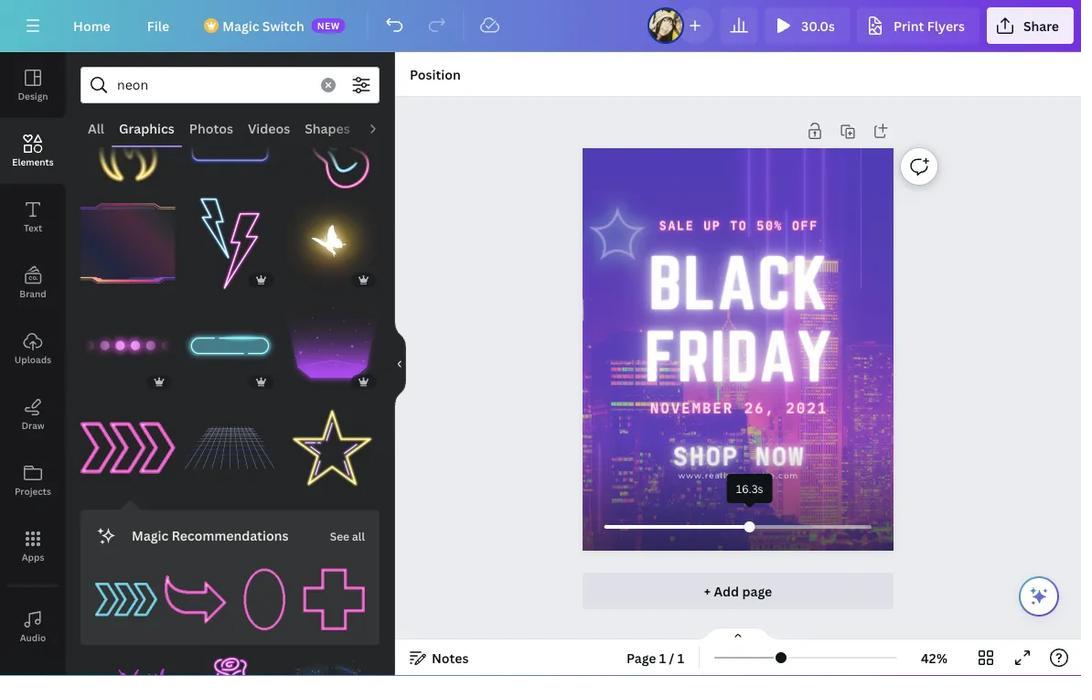 Task type: locate. For each thing, give the bounding box(es) containing it.
audio right shapes 'button'
[[365, 119, 402, 137]]

0 horizontal spatial audio button
[[0, 594, 66, 660]]

position button
[[403, 59, 468, 89]]

2021
[[787, 399, 828, 417]]

50%
[[757, 218, 784, 234]]

30.0s
[[802, 17, 836, 34]]

0 horizontal spatial magic
[[132, 527, 169, 544]]

notes button
[[403, 643, 476, 673]]

audio inside side panel tab list
[[20, 632, 46, 644]]

add
[[714, 583, 740, 600]]

+ add page
[[705, 583, 773, 600]]

design
[[18, 90, 48, 102]]

audio up videos image
[[20, 632, 46, 644]]

graphics
[[119, 119, 175, 137]]

26,
[[745, 399, 776, 417]]

0 horizontal spatial 1
[[660, 649, 667, 667]]

audio button
[[358, 111, 409, 146], [0, 594, 66, 660]]

neon light magic effect image
[[285, 298, 380, 393]]

sale
[[660, 218, 695, 234]]

all button
[[81, 111, 112, 146]]

www.reallygreatsite.com
[[679, 471, 799, 481]]

show pages image
[[695, 627, 783, 642]]

1 vertical spatial magic
[[132, 527, 169, 544]]

audio button down apps
[[0, 594, 66, 660]]

1 right /
[[678, 649, 685, 667]]

shapes button
[[298, 111, 358, 146]]

Seek bar range field
[[583, 503, 894, 551]]

recommendations
[[172, 527, 289, 544]]

1 horizontal spatial 1
[[678, 649, 685, 667]]

shop now
[[674, 441, 805, 471]]

1 left /
[[660, 649, 667, 667]]

magic left recommendations
[[132, 527, 169, 544]]

magic inside main menu bar
[[223, 17, 259, 34]]

main menu bar
[[0, 0, 1082, 52]]

magic
[[223, 17, 259, 34], [132, 527, 169, 544]]

see all button
[[328, 517, 367, 554]]

see all
[[330, 529, 365, 544]]

up
[[704, 218, 722, 234]]

0 vertical spatial magic
[[223, 17, 259, 34]]

to
[[731, 218, 748, 234]]

/
[[670, 649, 675, 667]]

arabic dynamic neon star image
[[285, 401, 380, 496]]

1 horizontal spatial audio
[[365, 119, 402, 137]]

magic left switch
[[223, 17, 259, 34]]

home link
[[59, 7, 125, 44]]

basic neon rounded rectangle image
[[183, 94, 278, 189]]

1
[[660, 649, 667, 667], [678, 649, 685, 667]]

neon butterfly image
[[285, 196, 380, 291]]

november 26, 2021
[[651, 399, 828, 417]]

0 horizontal spatial audio
[[20, 632, 46, 644]]

audio button right shapes
[[358, 111, 409, 146]]

shapes
[[305, 119, 350, 137]]

file
[[147, 17, 170, 34]]

draw
[[21, 419, 44, 432]]

audio
[[365, 119, 402, 137], [20, 632, 46, 644]]

group
[[81, 94, 175, 189], [183, 94, 278, 189], [285, 94, 380, 189], [81, 185, 175, 291], [183, 185, 278, 291], [285, 185, 380, 291], [81, 287, 175, 393], [183, 287, 278, 393], [285, 287, 380, 393], [81, 390, 175, 496], [285, 390, 380, 496], [183, 401, 278, 496], [95, 558, 157, 631], [165, 558, 227, 631], [234, 558, 296, 631], [303, 558, 365, 631], [81, 645, 175, 676], [183, 645, 278, 676], [285, 645, 380, 676]]

glowing neon circle image
[[285, 656, 380, 676]]

neon lightning image
[[183, 196, 278, 291]]

magic for magic switch
[[223, 17, 259, 34]]

1 vertical spatial audio
[[20, 632, 46, 644]]

neon button frame image
[[183, 298, 278, 393]]

apps button
[[0, 514, 66, 579]]

projects button
[[0, 448, 66, 514]]

design button
[[0, 52, 66, 118]]

2 1 from the left
[[678, 649, 685, 667]]

+
[[705, 583, 711, 600]]

basic neon fire image
[[81, 94, 175, 189]]

all
[[352, 529, 365, 544]]

1 horizontal spatial magic
[[223, 17, 259, 34]]

1 horizontal spatial audio button
[[358, 111, 409, 146]]

42%
[[922, 649, 948, 667]]

hide image
[[395, 320, 406, 408]]



Task type: vqa. For each thing, say whether or not it's contained in the screenshot.
See
yes



Task type: describe. For each thing, give the bounding box(es) containing it.
draw button
[[0, 382, 66, 448]]

lined retro anime guitar neon light image
[[285, 94, 380, 189]]

Search elements search field
[[117, 68, 310, 103]]

november
[[651, 399, 734, 417]]

photos button
[[182, 111, 241, 146]]

elements
[[12, 156, 54, 168]]

print flyers button
[[858, 7, 980, 44]]

videos button
[[241, 111, 298, 146]]

notes
[[432, 649, 469, 667]]

sale up to 50% off
[[660, 218, 819, 234]]

uploads button
[[0, 316, 66, 382]]

new
[[317, 19, 340, 32]]

neon pink rose png valentine's day image
[[183, 656, 278, 676]]

share
[[1024, 17, 1060, 34]]

blue grid neon tech pattern image
[[183, 401, 278, 496]]

print
[[894, 17, 925, 34]]

side panel tab list
[[0, 52, 66, 676]]

brand button
[[0, 250, 66, 316]]

apps
[[22, 551, 44, 563]]

videos
[[248, 119, 290, 137]]

shop
[[674, 441, 739, 471]]

share button
[[988, 7, 1075, 44]]

30.0s button
[[765, 7, 850, 44]]

neon cyberpunk frame image
[[81, 196, 175, 291]]

elements button
[[0, 118, 66, 184]]

graphics button
[[112, 111, 182, 146]]

canva assistant image
[[1029, 586, 1051, 608]]

+ add page button
[[583, 573, 894, 610]]

1 vertical spatial audio button
[[0, 594, 66, 660]]

all
[[88, 119, 104, 137]]

42% button
[[905, 643, 965, 673]]

page
[[743, 583, 773, 600]]

1 1 from the left
[[660, 649, 667, 667]]

photos
[[189, 119, 233, 137]]

magic for magic recommendations
[[132, 527, 169, 544]]

see
[[330, 529, 350, 544]]

videos image
[[0, 660, 66, 676]]

now
[[756, 441, 805, 471]]

magic recommendations
[[132, 527, 289, 544]]

brand
[[19, 287, 46, 300]]

black
[[649, 243, 830, 323]]

0 vertical spatial audio
[[365, 119, 402, 137]]

friday
[[645, 318, 833, 394]]

uploads
[[15, 353, 51, 366]]

magic switch
[[223, 17, 305, 34]]

flyers
[[928, 17, 966, 34]]

position
[[410, 65, 461, 83]]

projects
[[15, 485, 51, 497]]

switch
[[263, 17, 305, 34]]

shape neon light image
[[81, 298, 175, 393]]

home
[[73, 17, 111, 34]]

off
[[793, 218, 819, 234]]

page 1 / 1
[[627, 649, 685, 667]]

print flyers
[[894, 17, 966, 34]]

text button
[[0, 184, 66, 250]]

file button
[[133, 7, 184, 44]]

0 vertical spatial audio button
[[358, 111, 409, 146]]

page
[[627, 649, 657, 667]]

cyberpunk palm trees image
[[81, 656, 175, 676]]

text
[[24, 222, 42, 234]]



